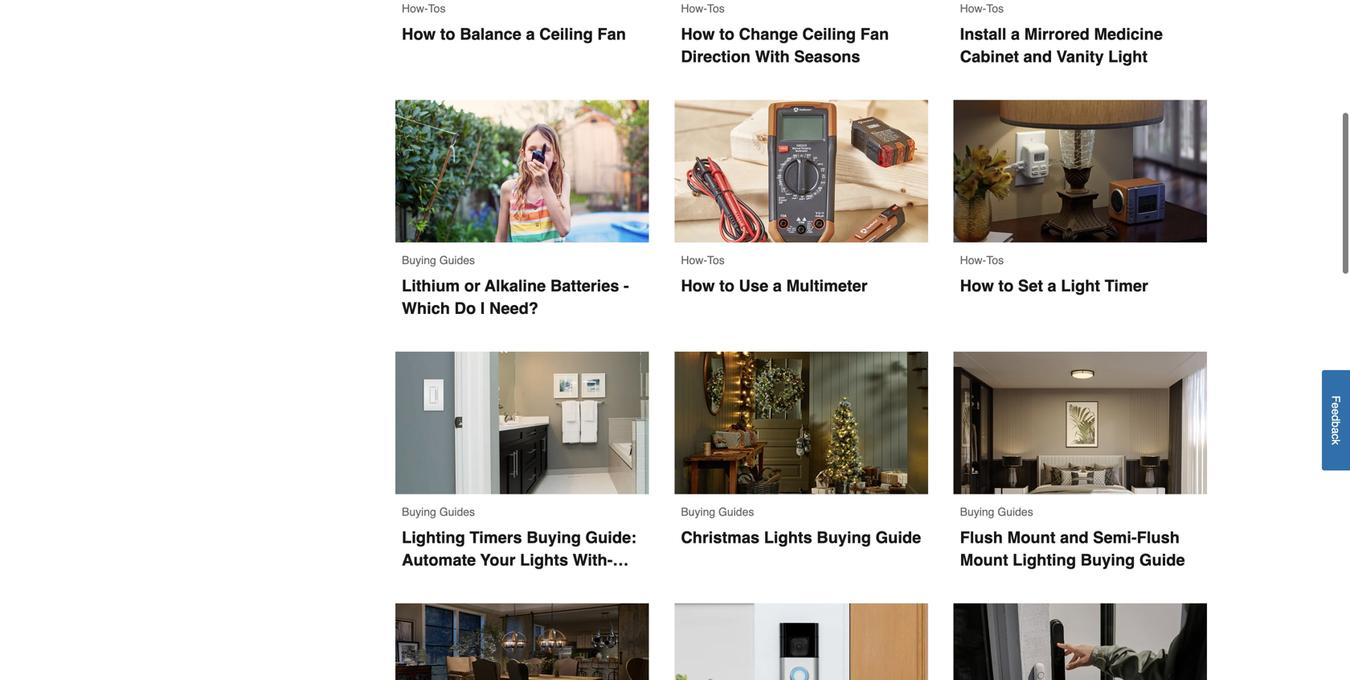 Task type: describe. For each thing, give the bounding box(es) containing it.
with-
[[573, 551, 613, 570]]

b
[[1330, 422, 1343, 428]]

buying guides for flush
[[960, 506, 1033, 519]]

1 e from the top
[[1330, 403, 1343, 409]]

1 fan from the left
[[597, 25, 626, 43]]

lighting timers buying guide: automate your lights with- timers
[[402, 529, 641, 592]]

a inside install a mirrored medicine cabinet and vanity light
[[1011, 25, 1020, 43]]

a flush mount light installed above a bed. image
[[954, 352, 1207, 495]]

1 vertical spatial timers
[[402, 574, 454, 592]]

ceiling inside how to change ceiling fan direction with seasons
[[802, 25, 856, 43]]

change
[[739, 25, 798, 43]]

seasons
[[794, 47, 860, 66]]

0 vertical spatial guide
[[876, 529, 921, 547]]

buying guides for lithium
[[402, 254, 475, 267]]

how to balance a ceiling fan
[[402, 25, 626, 43]]

vanity
[[1057, 47, 1104, 66]]

how-tos for how to set a light timer
[[960, 254, 1004, 267]]

1 vertical spatial light
[[1061, 277, 1100, 295]]

lights inside the lighting timers buying guide: automate your lights with- timers
[[520, 551, 568, 570]]

how for how to use a multimeter
[[681, 277, 715, 295]]

f e e d b a c k
[[1330, 396, 1343, 446]]

1 vertical spatial mount
[[960, 551, 1008, 570]]

christmas lights buying guide
[[681, 529, 921, 547]]

batteries
[[550, 277, 619, 295]]

tos for use
[[707, 254, 725, 267]]

a for how to use a multimeter
[[773, 277, 782, 295]]

semi-
[[1093, 529, 1137, 547]]

1 horizontal spatial lights
[[764, 529, 812, 547]]

2 flush from the left
[[1137, 529, 1180, 547]]

how for how to set a light timer
[[960, 277, 994, 295]]

to for balance
[[440, 25, 455, 43]]

a man wearing a green jacket reaching to touch a doorbell button. image
[[954, 604, 1207, 681]]

set
[[1018, 277, 1043, 295]]

and inside install a mirrored medicine cabinet and vanity light
[[1024, 47, 1052, 66]]

how for how to balance a ceiling fan
[[402, 25, 436, 43]]

flush mount and semi-flush mount lighting buying guide
[[960, 529, 1185, 570]]

c
[[1330, 434, 1343, 440]]

do
[[455, 299, 476, 318]]

your
[[480, 551, 516, 570]]

buying guides for christmas
[[681, 506, 754, 519]]

how to use a multimeter
[[681, 277, 868, 295]]

how-tos for how to balance a ceiling fan
[[402, 2, 446, 15]]

timer
[[1105, 277, 1148, 295]]

lithium or alkaline batteries - which do i need?
[[402, 277, 633, 318]]

k
[[1330, 440, 1343, 446]]

how- for how to change ceiling fan direction with seasons
[[681, 2, 707, 15]]

how- for how to set a light timer
[[960, 254, 986, 267]]

lithium
[[402, 277, 460, 295]]

0 vertical spatial timers
[[470, 529, 522, 547]]

multimeter
[[786, 277, 868, 295]]

a home entryway decorated for christmas with lighted wreath, garland, and a prelit christmas tree. image
[[675, 352, 928, 495]]

to for set
[[998, 277, 1014, 295]]

guide inside flush mount and semi-flush mount lighting buying guide
[[1140, 551, 1185, 570]]



Task type: locate. For each thing, give the bounding box(es) containing it.
how- for how to use a multimeter
[[681, 254, 707, 267]]

balance
[[460, 25, 522, 43]]

a for how to balance a ceiling fan
[[526, 25, 535, 43]]

1 horizontal spatial flush
[[1137, 529, 1180, 547]]

1 vertical spatial lighting
[[1013, 551, 1076, 570]]

to up direction
[[719, 25, 735, 43]]

mirrored
[[1024, 25, 1090, 43]]

tos for set
[[986, 254, 1004, 267]]

buying
[[402, 254, 436, 267], [960, 506, 995, 519], [402, 506, 436, 519], [681, 506, 715, 519], [527, 529, 581, 547], [817, 529, 871, 547], [1081, 551, 1135, 570]]

a right use
[[773, 277, 782, 295]]

guides up automate
[[439, 506, 475, 519]]

or
[[464, 277, 480, 295]]

1 horizontal spatial lighting
[[1013, 551, 1076, 570]]

to left balance
[[440, 25, 455, 43]]

buying inside the lighting timers buying guide: automate your lights with- timers
[[527, 529, 581, 547]]

0 horizontal spatial flush
[[960, 529, 1003, 547]]

a digital plug-in lighting timer plugged into a wall outlet and connected to a lighted table lamp. image
[[954, 100, 1207, 243]]

a for how to set a light timer
[[1048, 277, 1057, 295]]

a inside 'button'
[[1330, 428, 1343, 434]]

to for use
[[719, 277, 735, 295]]

f
[[1330, 396, 1343, 403]]

guides for christmas
[[718, 506, 754, 519]]

0 vertical spatial lights
[[764, 529, 812, 547]]

how-tos for install a mirrored medicine cabinet and vanity light
[[960, 2, 1004, 15]]

install
[[960, 25, 1007, 43]]

how- for how to balance a ceiling fan
[[402, 2, 428, 15]]

and
[[1024, 47, 1052, 66], [1060, 529, 1089, 547]]

e up b
[[1330, 409, 1343, 416]]

0 vertical spatial mount
[[1007, 529, 1056, 547]]

1 vertical spatial guide
[[1140, 551, 1185, 570]]

e
[[1330, 403, 1343, 409], [1330, 409, 1343, 416]]

guides up the christmas
[[718, 506, 754, 519]]

1 horizontal spatial and
[[1060, 529, 1089, 547]]

need?
[[489, 299, 538, 318]]

2 ceiling from the left
[[802, 25, 856, 43]]

to left use
[[719, 277, 735, 295]]

0 horizontal spatial guide
[[876, 529, 921, 547]]

lights right the christmas
[[764, 529, 812, 547]]

lights
[[764, 529, 812, 547], [520, 551, 568, 570]]

0 horizontal spatial light
[[1061, 277, 1100, 295]]

fan inside how to change ceiling fan direction with seasons
[[860, 25, 889, 43]]

which
[[402, 299, 450, 318]]

a multimeter and various accessories. image
[[675, 100, 928, 243]]

guides for flush
[[998, 506, 1033, 519]]

how to change ceiling fan direction with seasons
[[681, 25, 894, 66]]

1 flush from the left
[[960, 529, 1003, 547]]

direction
[[681, 47, 751, 66]]

to left set
[[998, 277, 1014, 295]]

0 horizontal spatial ceiling
[[539, 25, 593, 43]]

0 horizontal spatial lighting
[[402, 529, 465, 547]]

buying guides for lighting
[[402, 506, 475, 519]]

alkaline
[[485, 277, 546, 295]]

cabinet
[[960, 47, 1019, 66]]

ceiling
[[539, 25, 593, 43], [802, 25, 856, 43]]

guide
[[876, 529, 921, 547], [1140, 551, 1185, 570]]

how left balance
[[402, 25, 436, 43]]

guides up the or
[[439, 254, 475, 267]]

a right set
[[1048, 277, 1057, 295]]

0 horizontal spatial lights
[[520, 551, 568, 570]]

how up direction
[[681, 25, 715, 43]]

1 horizontal spatial ceiling
[[802, 25, 856, 43]]

0 vertical spatial light
[[1108, 47, 1148, 66]]

use
[[739, 277, 768, 295]]

i
[[480, 299, 485, 318]]

ceiling up seasons
[[802, 25, 856, 43]]

light down medicine
[[1108, 47, 1148, 66]]

and left semi- on the bottom right of page
[[1060, 529, 1089, 547]]

to for change
[[719, 25, 735, 43]]

and down mirrored
[[1024, 47, 1052, 66]]

f e e d b a c k button
[[1322, 371, 1350, 471]]

guides for lighting
[[439, 506, 475, 519]]

0 horizontal spatial fan
[[597, 25, 626, 43]]

tos for mirrored
[[986, 2, 1004, 15]]

timers down automate
[[402, 574, 454, 592]]

1 vertical spatial and
[[1060, 529, 1089, 547]]

guide:
[[585, 529, 636, 547]]

light
[[1108, 47, 1148, 66], [1061, 277, 1100, 295]]

a right install
[[1011, 25, 1020, 43]]

how-tos for how to change ceiling fan direction with seasons
[[681, 2, 725, 15]]

1 ceiling from the left
[[539, 25, 593, 43]]

ceiling right balance
[[539, 25, 593, 43]]

a
[[1011, 25, 1020, 43], [526, 25, 535, 43], [773, 277, 782, 295], [1048, 277, 1057, 295], [1330, 428, 1343, 434]]

install a mirrored medicine cabinet and vanity light
[[960, 25, 1167, 66]]

guides
[[439, 254, 475, 267], [998, 506, 1033, 519], [439, 506, 475, 519], [718, 506, 754, 519]]

flush
[[960, 529, 1003, 547], [1137, 529, 1180, 547]]

tos for change
[[707, 2, 725, 15]]

guides up flush mount and semi-flush mount lighting buying guide
[[998, 506, 1033, 519]]

2 e from the top
[[1330, 409, 1343, 416]]

to
[[440, 25, 455, 43], [719, 25, 735, 43], [719, 277, 735, 295], [998, 277, 1014, 295]]

d
[[1330, 416, 1343, 422]]

timers
[[470, 529, 522, 547], [402, 574, 454, 592]]

tos
[[986, 2, 1004, 15], [428, 2, 446, 15], [707, 2, 725, 15], [707, 254, 725, 267], [986, 254, 1004, 267]]

timers up your
[[470, 529, 522, 547]]

e up d in the right of the page
[[1330, 403, 1343, 409]]

1 horizontal spatial light
[[1108, 47, 1148, 66]]

to inside how to change ceiling fan direction with seasons
[[719, 25, 735, 43]]

1 horizontal spatial guide
[[1140, 551, 1185, 570]]

christmas
[[681, 529, 760, 547]]

a view into a bathroom from a hallway with a legrand in-wall countdown lighting timer. image
[[395, 352, 649, 495]]

a right balance
[[526, 25, 535, 43]]

fan
[[597, 25, 626, 43], [860, 25, 889, 43]]

-
[[624, 277, 629, 295]]

mount
[[1007, 529, 1056, 547], [960, 551, 1008, 570]]

1 vertical spatial lights
[[520, 551, 568, 570]]

buying inside flush mount and semi-flush mount lighting buying guide
[[1081, 551, 1135, 570]]

how inside how to change ceiling fan direction with seasons
[[681, 25, 715, 43]]

0 horizontal spatial timers
[[402, 574, 454, 592]]

a child talking into a portable radio. image
[[395, 100, 649, 243]]

light inside install a mirrored medicine cabinet and vanity light
[[1108, 47, 1148, 66]]

lighting
[[402, 529, 465, 547], [1013, 551, 1076, 570]]

how- for install a mirrored medicine cabinet and vanity light
[[960, 2, 986, 15]]

lighting inside the lighting timers buying guide: automate your lights with- timers
[[402, 529, 465, 547]]

lighting inside flush mount and semi-flush mount lighting buying guide
[[1013, 551, 1076, 570]]

how left use
[[681, 277, 715, 295]]

how for how to change ceiling fan direction with seasons
[[681, 25, 715, 43]]

how left set
[[960, 277, 994, 295]]

how-
[[960, 2, 986, 15], [402, 2, 428, 15], [681, 2, 707, 15], [681, 254, 707, 267], [960, 254, 986, 267]]

2 fan from the left
[[860, 25, 889, 43]]

how
[[402, 25, 436, 43], [681, 25, 715, 43], [681, 277, 715, 295], [960, 277, 994, 295]]

a dining room table beneath two matching sphere pendant lights. image
[[395, 604, 649, 681]]

and inside flush mount and semi-flush mount lighting buying guide
[[1060, 529, 1089, 547]]

how-tos for how to use a multimeter
[[681, 254, 725, 267]]

medicine
[[1094, 25, 1163, 43]]

tos for balance
[[428, 2, 446, 15]]

a up k
[[1330, 428, 1343, 434]]

0 vertical spatial lighting
[[402, 529, 465, 547]]

1 horizontal spatial timers
[[470, 529, 522, 547]]

how to set a light timer
[[960, 277, 1148, 295]]

how-tos
[[960, 2, 1004, 15], [402, 2, 446, 15], [681, 2, 725, 15], [681, 254, 725, 267], [960, 254, 1004, 267]]

buying guides
[[402, 254, 475, 267], [960, 506, 1033, 519], [402, 506, 475, 519], [681, 506, 754, 519]]

automate
[[402, 551, 476, 570]]

1 horizontal spatial fan
[[860, 25, 889, 43]]

close-up of an exterior wood front door with a ring battery-operated doorbell. image
[[675, 604, 928, 681]]

light left timer
[[1061, 277, 1100, 295]]

0 horizontal spatial and
[[1024, 47, 1052, 66]]

0 vertical spatial and
[[1024, 47, 1052, 66]]

with
[[755, 47, 790, 66]]

lights right your
[[520, 551, 568, 570]]

guides for lithium
[[439, 254, 475, 267]]



Task type: vqa. For each thing, say whether or not it's contained in the screenshot.
Install
yes



